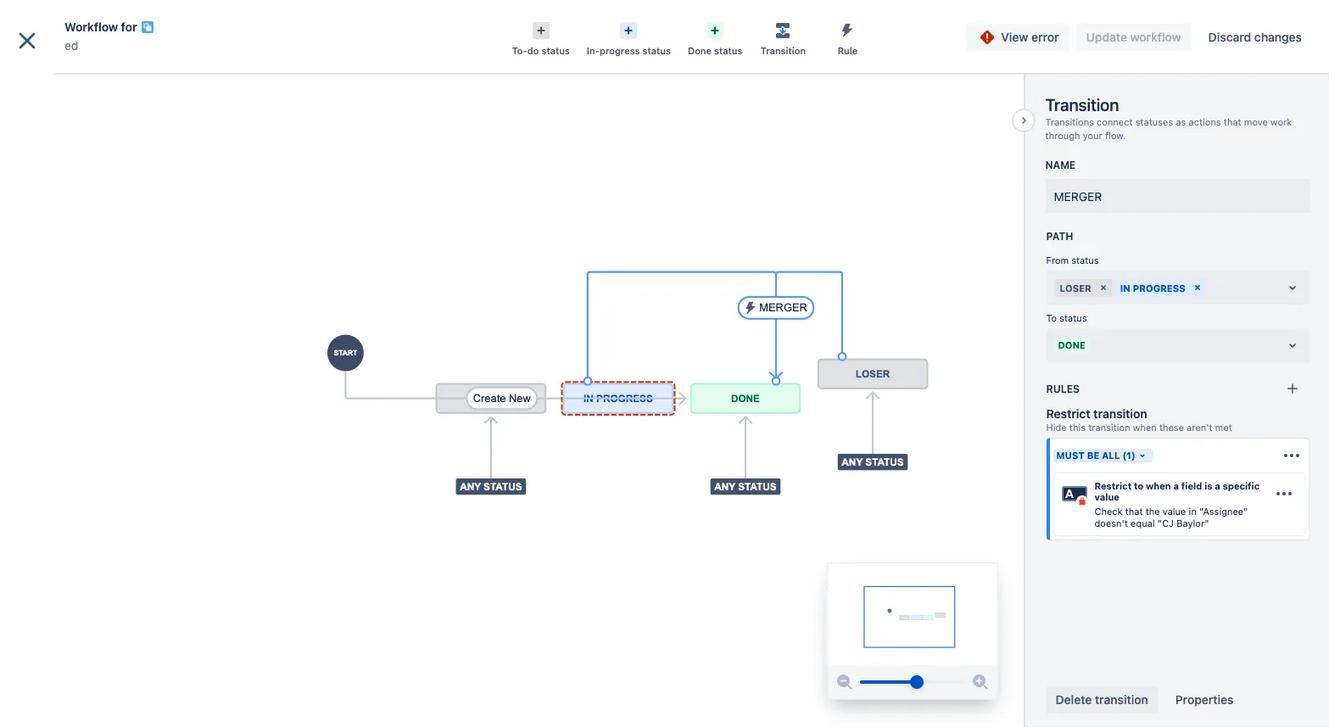 Task type: vqa. For each thing, say whether or not it's contained in the screenshot.
fields
no



Task type: describe. For each thing, give the bounding box(es) containing it.
discard changes button
[[1199, 24, 1313, 51]]

rule button
[[816, 17, 880, 58]]

in-progress status button
[[579, 17, 680, 58]]

rule - more actions image
[[1274, 484, 1294, 504]]

discard
[[1209, 30, 1252, 44]]

rules
[[1047, 383, 1080, 395]]

progress
[[600, 45, 640, 56]]

that inside restrict to when a field is a specific value check that the value in "assignee" doesn't equal "cj baylor"
[[1126, 506, 1143, 517]]

create button
[[676, 10, 733, 37]]

in
[[1189, 506, 1197, 517]]

this
[[1070, 422, 1086, 433]]

must be all (1)
[[1057, 450, 1136, 461]]

these
[[1160, 422, 1185, 433]]

zoom in image
[[970, 672, 991, 692]]

loser
[[1060, 282, 1092, 293]]

baylor"
[[1177, 517, 1210, 528]]

open image for loser
[[1283, 278, 1303, 298]]

search image
[[1014, 17, 1028, 30]]

ed link
[[64, 36, 78, 56]]

must
[[1057, 450, 1085, 461]]

do
[[527, 45, 539, 56]]

clear image
[[1097, 281, 1110, 295]]

transition for transition transitions connect statuses as actions that move work through your flow.
[[1046, 95, 1119, 115]]

transition for delete
[[1095, 692, 1149, 707]]

restrict for transition
[[1047, 406, 1091, 421]]

from
[[1047, 255, 1069, 266]]

in progress
[[1121, 282, 1186, 293]]

rule group - level 1 group
[[1047, 438, 1310, 540]]

delete
[[1056, 692, 1092, 707]]

status inside "popup button"
[[643, 45, 671, 56]]

hide
[[1047, 422, 1067, 433]]

aren't
[[1187, 422, 1213, 433]]

to status
[[1047, 312, 1087, 323]]

Search field
[[1007, 10, 1177, 37]]

in
[[1121, 282, 1131, 293]]

To status text field
[[1055, 337, 1058, 354]]

transition for restrict
[[1094, 406, 1148, 421]]

(1)
[[1123, 450, 1136, 461]]

open image for done
[[1283, 335, 1303, 355]]

properties button
[[1166, 686, 1244, 714]]

flow.
[[1106, 130, 1126, 141]]

discard changes
[[1209, 30, 1302, 44]]

equal
[[1131, 517, 1155, 528]]

properties
[[1176, 692, 1234, 707]]

be
[[1088, 450, 1100, 461]]

create banner
[[0, 0, 1330, 48]]

1 vertical spatial value
[[1163, 506, 1187, 517]]

1 vertical spatial ed
[[51, 74, 65, 88]]

to
[[1047, 312, 1057, 323]]

to-
[[512, 45, 528, 56]]

to-do status button
[[504, 17, 579, 58]]

check
[[1095, 506, 1123, 517]]

your
[[1083, 130, 1103, 141]]

doesn't
[[1095, 517, 1128, 528]]

when inside restrict to when a field is a specific value check that the value in "assignee" doesn't equal "cj baylor"
[[1146, 480, 1172, 491]]

must be all (1) button
[[1053, 449, 1153, 462]]

delete transition
[[1056, 692, 1149, 707]]

create
[[686, 16, 723, 30]]

statuses
[[1136, 116, 1174, 127]]

transition dialog
[[0, 0, 1330, 727]]

done for done status
[[688, 45, 712, 56]]

transition for transition
[[761, 45, 806, 56]]

status for to status
[[1060, 312, 1087, 323]]



Task type: locate. For each thing, give the bounding box(es) containing it.
transition up the all
[[1089, 422, 1131, 433]]

1 vertical spatial restrict
[[1095, 480, 1132, 491]]

2 vertical spatial transition
[[1095, 692, 1149, 707]]

zoom out image
[[835, 672, 855, 692]]

transition inside popup button
[[761, 45, 806, 56]]

status for done status
[[714, 45, 743, 56]]

transition up transitions on the top of the page
[[1046, 95, 1119, 115]]

transition up the (1)
[[1094, 406, 1148, 421]]

1 horizontal spatial that
[[1224, 116, 1242, 127]]

is
[[1205, 480, 1213, 491]]

ed inside transition dialog
[[64, 38, 78, 53]]

0 horizontal spatial done
[[688, 45, 712, 56]]

restrict up this
[[1047, 406, 1091, 421]]

1 a from the left
[[1174, 480, 1179, 491]]

transition
[[761, 45, 806, 56], [1046, 95, 1119, 115]]

transition inside delete transition button
[[1095, 692, 1149, 707]]

a
[[1174, 480, 1179, 491], [1215, 480, 1221, 491]]

status inside popup button
[[714, 45, 743, 56]]

status
[[542, 45, 570, 56], [643, 45, 671, 56], [714, 45, 743, 56], [1072, 255, 1099, 266], [1060, 312, 1087, 323]]

ed down workflow
[[64, 38, 78, 53]]

jira software image
[[44, 13, 158, 34], [44, 13, 158, 34]]

restrict inside restrict to when a field is a specific value check that the value in "assignee" doesn't equal "cj baylor"
[[1095, 480, 1132, 491]]

connect
[[1097, 116, 1133, 127]]

value
[[1095, 491, 1120, 502], [1163, 506, 1187, 517]]

done down create button
[[688, 45, 712, 56]]

"assignee"
[[1200, 506, 1249, 517]]

open image right from status text box
[[1283, 278, 1303, 298]]

open image
[[1283, 278, 1303, 298], [1283, 335, 1303, 355]]

0 vertical spatial ed
[[64, 38, 78, 53]]

1 horizontal spatial restrict
[[1095, 480, 1132, 491]]

clear image
[[1191, 281, 1205, 295]]

view error
[[1001, 30, 1059, 44]]

the
[[1146, 506, 1160, 517]]

0 vertical spatial value
[[1095, 491, 1120, 502]]

that inside transition transitions connect statuses as actions that move work through your flow.
[[1224, 116, 1242, 127]]

value up check at bottom
[[1095, 491, 1120, 502]]

status inside 'popup button'
[[542, 45, 570, 56]]

workflow
[[64, 20, 118, 34]]

restrict
[[1047, 406, 1091, 421], [1095, 480, 1132, 491]]

view
[[1001, 30, 1029, 44]]

that
[[1224, 116, 1242, 127], [1126, 506, 1143, 517]]

progress
[[1133, 282, 1186, 293]]

1 vertical spatial that
[[1126, 506, 1143, 517]]

status right progress
[[643, 45, 671, 56]]

when inside restrict transition hide this transition when these aren't met
[[1133, 422, 1157, 433]]

0 vertical spatial restrict
[[1047, 406, 1091, 421]]

transition transitions connect statuses as actions that move work through your flow.
[[1046, 95, 1293, 141]]

"cj
[[1158, 517, 1174, 528]]

view error button
[[968, 24, 1070, 51]]

open image up the add rule image
[[1283, 335, 1303, 355]]

met
[[1216, 422, 1233, 433]]

1 horizontal spatial a
[[1215, 480, 1221, 491]]

status right do
[[542, 45, 570, 56]]

restrict to when a field is a specific value check that the value in "assignee" doesn't equal "cj baylor"
[[1095, 480, 1260, 528]]

0 vertical spatial when
[[1133, 422, 1157, 433]]

1 horizontal spatial transition
[[1046, 95, 1119, 115]]

Zoom level range field
[[860, 665, 965, 699]]

restrict inside restrict transition hide this transition when these aren't met
[[1047, 406, 1091, 421]]

transition right delete at the right bottom of page
[[1095, 692, 1149, 707]]

1 vertical spatial transition
[[1046, 95, 1119, 115]]

field
[[1182, 480, 1203, 491]]

specific
[[1223, 480, 1260, 491]]

work
[[1271, 116, 1293, 127]]

transition inside transition transitions connect statuses as actions that move work through your flow.
[[1046, 95, 1119, 115]]

0 vertical spatial open image
[[1283, 278, 1303, 298]]

done status
[[688, 45, 743, 56]]

ed down ed link
[[51, 74, 65, 88]]

2 a from the left
[[1215, 480, 1221, 491]]

0 vertical spatial transition
[[1094, 406, 1148, 421]]

ed
[[64, 38, 78, 53], [51, 74, 65, 88]]

0 vertical spatial transition
[[761, 45, 806, 56]]

0 horizontal spatial value
[[1095, 491, 1120, 502]]

error
[[1032, 30, 1059, 44]]

status right the to
[[1060, 312, 1087, 323]]

2 open image from the top
[[1283, 335, 1303, 355]]

restrict for to
[[1095, 480, 1132, 491]]

0 vertical spatial done
[[688, 45, 712, 56]]

0 horizontal spatial that
[[1126, 506, 1143, 517]]

in-progress status
[[587, 45, 671, 56]]

through
[[1046, 130, 1081, 141]]

restrict transition hide this transition when these aren't met
[[1047, 406, 1233, 433]]

path
[[1047, 230, 1074, 243]]

changes
[[1255, 30, 1302, 44]]

add rule image
[[1286, 382, 1299, 395]]

1 vertical spatial open image
[[1283, 335, 1303, 355]]

1 vertical spatial when
[[1146, 480, 1172, 491]]

all
[[1102, 450, 1120, 461]]

rule group - more actions image
[[1282, 445, 1302, 466]]

transition
[[1094, 406, 1148, 421], [1089, 422, 1131, 433], [1095, 692, 1149, 707]]

for
[[121, 20, 137, 34]]

status for from status
[[1072, 255, 1099, 266]]

when
[[1133, 422, 1157, 433], [1146, 480, 1172, 491]]

done inside popup button
[[688, 45, 712, 56]]

value up "cj
[[1163, 506, 1187, 517]]

to-do status
[[512, 45, 570, 56]]

transition left 'rule' at the top right
[[761, 45, 806, 56]]

done right to status text box
[[1059, 340, 1086, 351]]

primary element
[[10, 0, 1007, 47]]

merger
[[1054, 190, 1102, 204]]

1 horizontal spatial done
[[1059, 340, 1086, 351]]

status right from
[[1072, 255, 1099, 266]]

0 horizontal spatial restrict
[[1047, 406, 1091, 421]]

name
[[1046, 159, 1076, 172]]

when right to
[[1146, 480, 1172, 491]]

group
[[7, 311, 197, 402], [7, 311, 197, 357], [7, 357, 197, 402]]

0 horizontal spatial a
[[1174, 480, 1179, 491]]

done for done
[[1059, 340, 1086, 351]]

to
[[1134, 480, 1144, 491]]

that up equal
[[1126, 506, 1143, 517]]

close workflow editor image
[[14, 27, 41, 54]]

that left move
[[1224, 116, 1242, 127]]

1 vertical spatial done
[[1059, 340, 1086, 351]]

status down create button
[[714, 45, 743, 56]]

done status button
[[680, 17, 751, 58]]

delete transition button
[[1046, 686, 1159, 714]]

workflow for
[[64, 20, 137, 34]]

transition button
[[751, 17, 816, 58]]

1 vertical spatial transition
[[1089, 422, 1131, 433]]

actions
[[1189, 116, 1222, 127]]

a left field
[[1174, 480, 1179, 491]]

restrict left to
[[1095, 480, 1132, 491]]

move
[[1245, 116, 1268, 127]]

0 horizontal spatial transition
[[761, 45, 806, 56]]

done
[[688, 45, 712, 56], [1059, 340, 1086, 351]]

1 open image from the top
[[1283, 278, 1303, 298]]

in-
[[587, 45, 600, 56]]

transitions
[[1046, 116, 1095, 127]]

1 horizontal spatial value
[[1163, 506, 1187, 517]]

as
[[1176, 116, 1186, 127]]

you're in the workflow viewfinder, use the arrow keys to move it element
[[828, 563, 997, 665]]

a right is
[[1215, 480, 1221, 491]]

0 vertical spatial that
[[1224, 116, 1242, 127]]

from status
[[1047, 255, 1099, 266]]

From status text field
[[1210, 279, 1213, 296]]

rule
[[838, 45, 858, 56]]

when left these
[[1133, 422, 1157, 433]]



